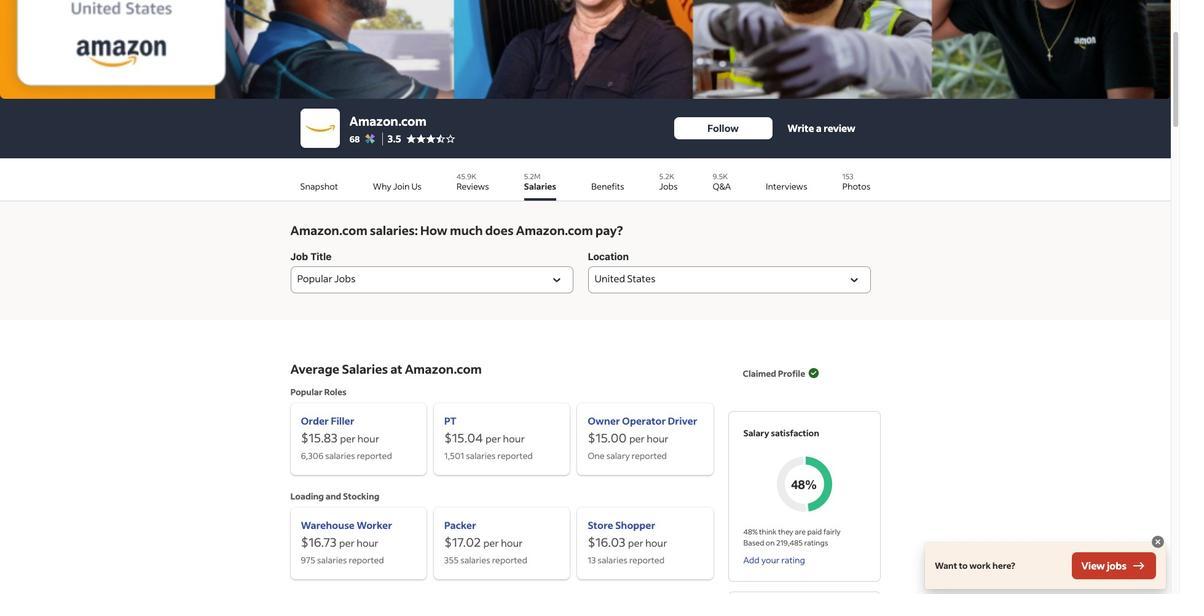 Task type: describe. For each thing, give the bounding box(es) containing it.
fairly
[[823, 528, 841, 537]]

shopper
[[615, 519, 655, 532]]

salaries inside packer $17.02 per hour 355 salaries reported
[[460, 555, 490, 567]]

snapshot
[[300, 181, 338, 192]]

warehouse worker $16.73 per hour 975 salaries reported
[[301, 519, 392, 567]]

write a review
[[788, 122, 855, 135]]

roles
[[324, 387, 346, 398]]

hour inside store shopper $16.03 per hour 13 salaries reported
[[645, 537, 667, 550]]

salaries for 5.2m
[[524, 181, 556, 192]]

48% for 48% think they are paid fairly based on 219,485 ratings
[[743, 528, 758, 537]]

join
[[393, 181, 410, 192]]

warehouse
[[301, 519, 355, 532]]

much
[[450, 222, 483, 238]]

975
[[301, 555, 315, 567]]

$17.02
[[444, 535, 481, 551]]

states
[[627, 273, 656, 286]]

salaries inside "pt $15.04 per hour 1,501 salaries reported"
[[466, 451, 496, 462]]

interviews link
[[766, 168, 807, 201]]

loading
[[290, 491, 324, 503]]

$15.00
[[588, 430, 627, 446]]

48% for 48%
[[791, 478, 817, 492]]

owner operator driver $15.00 per hour one salary reported
[[588, 415, 697, 462]]

13
[[588, 555, 596, 567]]

reported inside the warehouse worker $16.73 per hour 975 salaries reported
[[349, 555, 384, 567]]

close image
[[1151, 535, 1165, 550]]

1,501
[[444, 451, 464, 462]]

rating
[[781, 555, 805, 567]]

reported inside store shopper $16.03 per hour 13 salaries reported
[[629, 555, 665, 567]]

popular for job
[[297, 273, 332, 286]]

popular roles
[[290, 387, 346, 398]]

hour inside packer $17.02 per hour 355 salaries reported
[[501, 537, 523, 550]]

photos
[[842, 181, 871, 192]]

claimed profile
[[743, 368, 805, 380]]

per inside store shopper $16.03 per hour 13 salaries reported
[[628, 537, 643, 550]]

add your rating
[[743, 555, 805, 567]]

at
[[390, 361, 402, 377]]

153 photos
[[842, 172, 871, 192]]

5.2m
[[524, 172, 541, 181]]

popular jobs
[[297, 273, 356, 286]]

why join us
[[373, 181, 422, 192]]

claimed profile button
[[743, 360, 820, 387]]

per inside "pt $15.04 per hour 1,501 salaries reported"
[[486, 433, 501, 446]]

why join us link
[[373, 168, 422, 201]]

profile
[[778, 368, 805, 380]]

a
[[816, 122, 822, 135]]

45.9k reviews
[[457, 172, 489, 192]]

does
[[485, 222, 514, 238]]

jobs for popular
[[334, 273, 356, 286]]

they
[[778, 528, 793, 537]]

one
[[588, 451, 605, 462]]

salaries for average
[[342, 361, 388, 377]]

per inside owner operator driver $15.00 per hour one salary reported
[[629, 433, 645, 446]]

salary satisfaction
[[743, 428, 819, 439]]

amazon.com salaries: how much does amazon.com pay?
[[290, 222, 623, 238]]

$16.03
[[588, 535, 625, 551]]

jobs for 5.2k
[[659, 181, 678, 192]]

average
[[290, 361, 339, 377]]

add
[[743, 555, 760, 567]]

355
[[444, 555, 459, 567]]

benefits link
[[591, 168, 624, 201]]

view jobs link
[[1072, 553, 1156, 580]]

reported inside owner operator driver $15.00 per hour one salary reported
[[632, 451, 667, 462]]

5.2k jobs
[[659, 172, 678, 192]]

packer $17.02 per hour 355 salaries reported
[[444, 519, 527, 567]]

view jobs
[[1081, 560, 1127, 573]]

us
[[411, 181, 422, 192]]

48% think they are paid fairly based on 219,485 ratings
[[743, 528, 841, 548]]

satisfaction
[[771, 428, 819, 439]]

$15.83
[[301, 430, 337, 446]]

salaries for $16.73
[[317, 555, 347, 567]]

reviews
[[457, 181, 489, 192]]

work
[[969, 561, 991, 572]]

paid
[[807, 528, 822, 537]]

follow
[[707, 122, 739, 135]]

6,306
[[301, 451, 323, 462]]

reported inside packer $17.02 per hour 355 salaries reported
[[492, 555, 527, 567]]

your
[[761, 555, 780, 567]]

per inside the warehouse worker $16.73 per hour 975 salaries reported
[[339, 537, 355, 550]]

hour inside order filler $15.83 per hour 6,306 salaries reported
[[357, 433, 379, 446]]

want to work here?
[[935, 561, 1015, 572]]

salaries:
[[370, 222, 418, 238]]

order
[[301, 415, 329, 428]]

owner
[[588, 415, 620, 428]]

hour inside the warehouse worker $16.73 per hour 975 salaries reported
[[357, 537, 378, 550]]

$16.73
[[301, 535, 337, 551]]

interviews
[[766, 181, 807, 192]]

why
[[373, 181, 391, 192]]



Task type: vqa. For each thing, say whether or not it's contained in the screenshot.


Task type: locate. For each thing, give the bounding box(es) containing it.
salaries inside order filler $15.83 per hour 6,306 salaries reported
[[325, 451, 355, 462]]

amazon.com up 3.5
[[349, 113, 426, 129]]

reported down shopper
[[629, 555, 665, 567]]

5.2k
[[659, 172, 674, 181]]

reported up the stocking
[[357, 451, 392, 462]]

salaries down $16.73
[[317, 555, 347, 567]]

reported right 1,501
[[497, 451, 533, 462]]

amazon.com up title
[[290, 222, 367, 238]]

average salaries at amazon.com
[[290, 361, 482, 377]]

hour down shopper
[[645, 537, 667, 550]]

1 horizontal spatial 48%
[[791, 478, 817, 492]]

job
[[290, 251, 308, 262]]

per inside order filler $15.83 per hour 6,306 salaries reported
[[340, 433, 355, 446]]

write a review link
[[772, 117, 871, 140]]

per down filler
[[340, 433, 355, 446]]

per right $17.02
[[483, 537, 499, 550]]

salaries inside the warehouse worker $16.73 per hour 975 salaries reported
[[317, 555, 347, 567]]

hour right "$15.83"
[[357, 433, 379, 446]]

1 vertical spatial salaries
[[342, 361, 388, 377]]

store
[[588, 519, 613, 532]]

popular for average
[[290, 387, 323, 398]]

amazon.com down 5.2m salaries
[[516, 222, 593, 238]]

order filler $15.83 per hour 6,306 salaries reported
[[301, 415, 392, 462]]

claimed
[[743, 368, 776, 380]]

pt $15.04 per hour 1,501 salaries reported
[[444, 415, 533, 462]]

reported
[[357, 451, 392, 462], [497, 451, 533, 462], [632, 451, 667, 462], [349, 555, 384, 567], [492, 555, 527, 567], [629, 555, 665, 567]]

45.9k
[[457, 172, 476, 181]]

salaries down "$15.83"
[[325, 451, 355, 462]]

reported right salary
[[632, 451, 667, 462]]

$15.04
[[444, 430, 483, 446]]

hour right $17.02
[[501, 537, 523, 550]]

q&a
[[713, 181, 731, 192]]

ratings
[[804, 539, 828, 548]]

salaries
[[325, 451, 355, 462], [466, 451, 496, 462], [317, 555, 347, 567], [460, 555, 490, 567], [598, 555, 627, 567]]

on
[[766, 539, 775, 548]]

united
[[595, 273, 625, 286]]

location
[[588, 251, 629, 262]]

hour down operator
[[647, 433, 669, 446]]

write
[[788, 122, 814, 135]]

store shopper $16.03 per hour 13 salaries reported
[[588, 519, 667, 567]]

per down shopper
[[628, 537, 643, 550]]

here?
[[993, 561, 1015, 572]]

0 horizontal spatial jobs
[[334, 273, 356, 286]]

based
[[743, 539, 764, 548]]

salaries for $15.83
[[325, 451, 355, 462]]

driver
[[668, 415, 697, 428]]

1 vertical spatial 48%
[[743, 528, 758, 537]]

popular down average
[[290, 387, 323, 398]]

popular down job title
[[297, 273, 332, 286]]

stocking
[[343, 491, 379, 503]]

salaries inside store shopper $16.03 per hour 13 salaries reported
[[598, 555, 627, 567]]

how
[[420, 222, 447, 238]]

hour right $15.04
[[503, 433, 525, 446]]

0 vertical spatial 48%
[[791, 478, 817, 492]]

per right $15.04
[[486, 433, 501, 446]]

hour inside owner operator driver $15.00 per hour one salary reported
[[647, 433, 669, 446]]

0 horizontal spatial 48%
[[743, 528, 758, 537]]

hour inside "pt $15.04 per hour 1,501 salaries reported"
[[503, 433, 525, 446]]

per down operator
[[629, 433, 645, 446]]

9.5k q&a
[[713, 172, 731, 192]]

and
[[326, 491, 341, 503]]

salaries down $17.02
[[460, 555, 490, 567]]

snapshot link
[[300, 168, 338, 201]]

1 vertical spatial popular
[[290, 387, 323, 398]]

benefits
[[591, 181, 624, 192]]

0 horizontal spatial salaries
[[342, 361, 388, 377]]

operator
[[622, 415, 666, 428]]

pay?
[[595, 222, 623, 238]]

reported inside "pt $15.04 per hour 1,501 salaries reported"
[[497, 451, 533, 462]]

hour down worker on the bottom of the page
[[357, 537, 378, 550]]

reported inside order filler $15.83 per hour 6,306 salaries reported
[[357, 451, 392, 462]]

per down warehouse
[[339, 537, 355, 550]]

reported right 355
[[492, 555, 527, 567]]

amazon.com
[[349, 113, 426, 129], [290, 222, 367, 238], [516, 222, 593, 238], [405, 361, 482, 377]]

68
[[349, 133, 360, 145]]

pt
[[444, 415, 456, 428]]

3.5
[[388, 132, 401, 145]]

0 vertical spatial popular
[[297, 273, 332, 286]]

219,485
[[776, 539, 803, 548]]

48% up are
[[791, 478, 817, 492]]

1 horizontal spatial salaries
[[524, 181, 556, 192]]

review
[[824, 122, 855, 135]]

follow button
[[674, 117, 772, 140]]

title
[[310, 251, 332, 262]]

48% inside 48% think they are paid fairly based on 219,485 ratings
[[743, 528, 758, 537]]

per
[[340, 433, 355, 446], [486, 433, 501, 446], [629, 433, 645, 446], [339, 537, 355, 550], [483, 537, 499, 550], [628, 537, 643, 550]]

hour
[[357, 433, 379, 446], [503, 433, 525, 446], [647, 433, 669, 446], [357, 537, 378, 550], [501, 537, 523, 550], [645, 537, 667, 550]]

are
[[795, 528, 806, 537]]

united states
[[595, 273, 656, 286]]

salaries for $16.03
[[598, 555, 627, 567]]

reported down worker on the bottom of the page
[[349, 555, 384, 567]]

salaries down $16.03 at the bottom
[[598, 555, 627, 567]]

jobs
[[1107, 560, 1127, 573]]

amazon.com right at
[[405, 361, 482, 377]]

153
[[842, 172, 854, 181]]

packer
[[444, 519, 476, 532]]

view
[[1081, 560, 1105, 573]]

salary
[[743, 428, 769, 439]]

9.5k
[[713, 172, 728, 181]]

0 vertical spatial jobs
[[659, 181, 678, 192]]

1 vertical spatial jobs
[[334, 273, 356, 286]]

salaries down $15.04
[[466, 451, 496, 462]]

want
[[935, 561, 957, 572]]

worker
[[357, 519, 392, 532]]

1 horizontal spatial jobs
[[659, 181, 678, 192]]

job title
[[290, 251, 332, 262]]

48% up based
[[743, 528, 758, 537]]

salary
[[606, 451, 630, 462]]

join the action backstage with amazon image
[[0, 0, 1171, 99]]

48%
[[791, 478, 817, 492], [743, 528, 758, 537]]

add your rating link
[[743, 555, 805, 567]]

per inside packer $17.02 per hour 355 salaries reported
[[483, 537, 499, 550]]

think
[[759, 528, 777, 537]]

0 vertical spatial salaries
[[524, 181, 556, 192]]

work wellbeing logo image
[[365, 134, 375, 144]]



